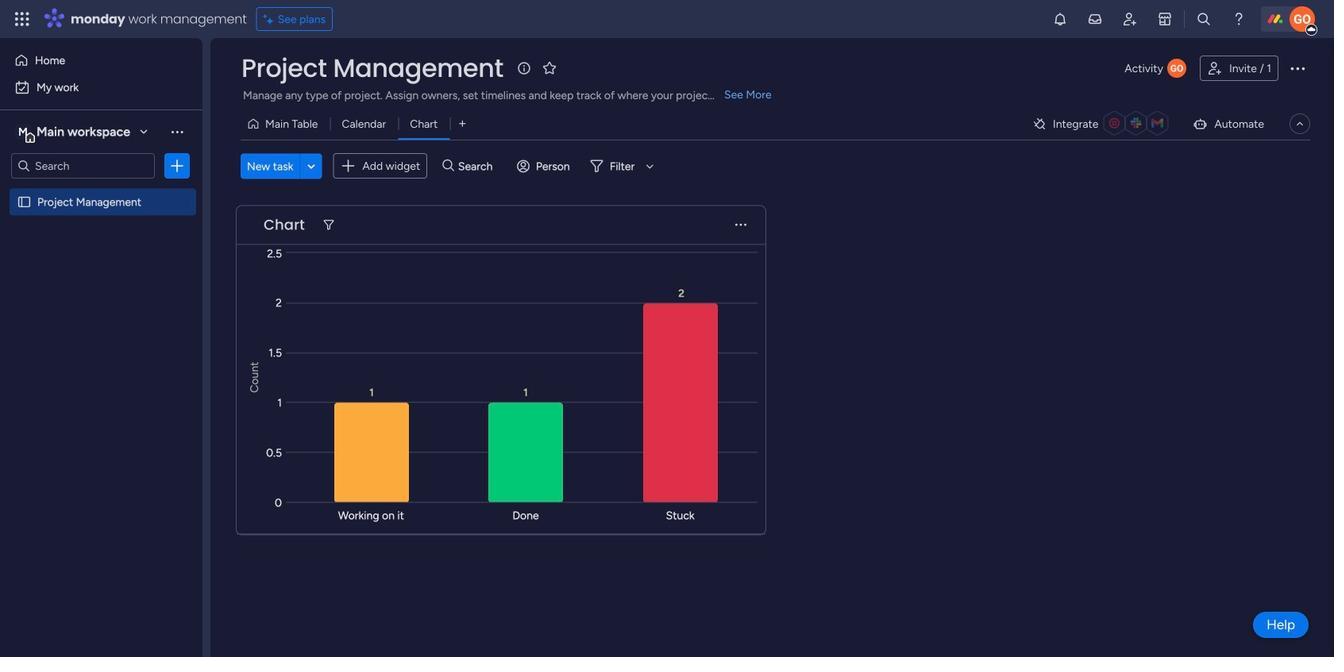 Task type: describe. For each thing, give the bounding box(es) containing it.
search everything image
[[1197, 11, 1212, 27]]

v2 search image
[[443, 157, 454, 175]]

1 vertical spatial option
[[10, 75, 193, 100]]

options image
[[1289, 59, 1308, 78]]

collapse board header image
[[1294, 118, 1307, 130]]

angle down image
[[308, 160, 315, 172]]

Search field
[[454, 155, 502, 177]]

workspace options image
[[169, 124, 185, 140]]

invite members image
[[1123, 11, 1139, 27]]

notifications image
[[1053, 11, 1069, 27]]

2 vertical spatial option
[[0, 188, 203, 191]]

show board description image
[[515, 60, 534, 76]]

more dots image
[[736, 219, 747, 231]]

options image
[[169, 158, 185, 174]]



Task type: vqa. For each thing, say whether or not it's contained in the screenshot.
board activity image at top right
yes



Task type: locate. For each thing, give the bounding box(es) containing it.
workspace selection element
[[15, 122, 133, 143]]

add to favorites image
[[542, 60, 558, 76]]

update feed image
[[1088, 11, 1104, 27]]

Search in workspace field
[[33, 157, 133, 175]]

board activity image
[[1168, 59, 1187, 78]]

workspace image
[[15, 123, 31, 141]]

0 vertical spatial option
[[10, 48, 193, 73]]

arrow down image
[[641, 157, 660, 176]]

option
[[10, 48, 193, 73], [10, 75, 193, 100], [0, 188, 203, 191]]

public board image
[[17, 195, 32, 210]]

list box
[[0, 186, 203, 430]]

see plans image
[[264, 10, 278, 28]]

None field
[[238, 52, 508, 85], [260, 215, 309, 236], [238, 52, 508, 85], [260, 215, 309, 236]]

help image
[[1231, 11, 1247, 27]]

monday marketplace image
[[1158, 11, 1173, 27]]

gary orlando image
[[1290, 6, 1316, 32]]

add view image
[[459, 118, 466, 130]]

select product image
[[14, 11, 30, 27]]



